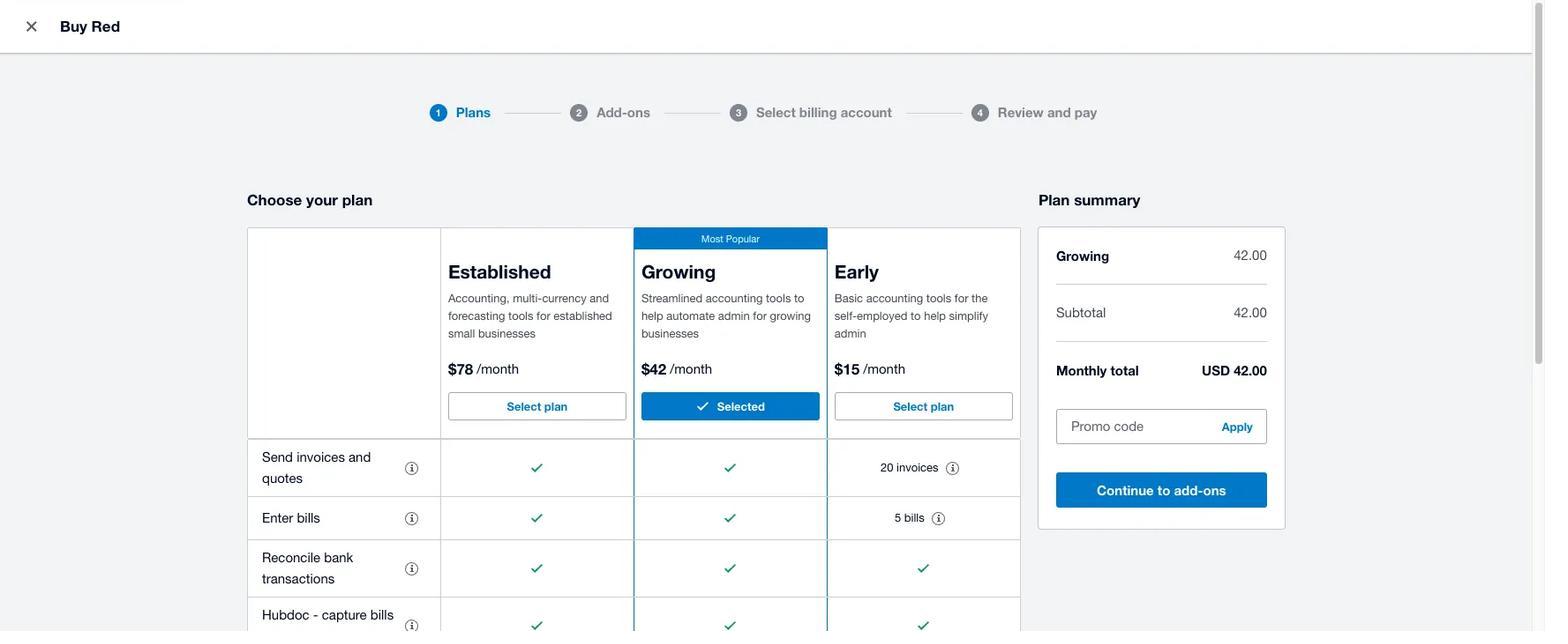 Task type: locate. For each thing, give the bounding box(es) containing it.
0 horizontal spatial plan
[[342, 191, 373, 209]]

tools down multi-
[[508, 310, 534, 323]]

42.00
[[1234, 248, 1267, 263], [1234, 305, 1267, 320], [1234, 363, 1267, 379]]

and inside hubdoc - capture bills and receipts
[[262, 629, 284, 632]]

accounting
[[706, 292, 763, 305], [867, 292, 923, 305]]

/ right $15
[[863, 362, 868, 377]]

2 vertical spatial more information image
[[406, 620, 419, 632]]

0 horizontal spatial growing
[[642, 261, 716, 283]]

1 horizontal spatial for
[[753, 310, 767, 323]]

growing up streamlined
[[642, 261, 716, 283]]

help left simplify
[[924, 310, 946, 323]]

1 vertical spatial ons
[[1204, 483, 1227, 499]]

0 horizontal spatial invoices
[[297, 450, 345, 465]]

help down streamlined
[[642, 310, 663, 323]]

0 horizontal spatial businesses
[[478, 327, 536, 341]]

early basic accounting tools for the self-employed to help simplify admin
[[835, 261, 989, 341]]

for left growing
[[753, 310, 767, 323]]

included image for enter bills
[[725, 515, 736, 523]]

/
[[477, 362, 481, 377], [670, 362, 675, 377], [863, 362, 868, 377]]

and right send
[[349, 450, 371, 465]]

2 horizontal spatial bills
[[905, 512, 925, 525]]

/ for growing
[[670, 362, 675, 377]]

1 horizontal spatial plan
[[544, 400, 568, 414]]

ons down apply
[[1204, 483, 1227, 499]]

tools for early
[[927, 292, 952, 305]]

reconcile bank transactions
[[262, 551, 353, 587]]

month inside "$42 / month"
[[675, 362, 712, 377]]

tools
[[766, 292, 791, 305], [927, 292, 952, 305], [508, 310, 534, 323]]

growing
[[1056, 248, 1110, 264], [642, 261, 716, 283]]

2 horizontal spatial month
[[868, 362, 906, 377]]

$15
[[835, 360, 860, 379]]

your
[[306, 191, 338, 209]]

0 horizontal spatial to
[[794, 292, 805, 305]]

month right $15
[[868, 362, 906, 377]]

3 42.00 from the top
[[1234, 363, 1267, 379]]

2 help from the left
[[924, 310, 946, 323]]

bills right 5
[[905, 512, 925, 525]]

0 horizontal spatial select
[[507, 400, 541, 414]]

accounting up employed
[[867, 292, 923, 305]]

0 horizontal spatial /
[[477, 362, 481, 377]]

1 horizontal spatial invoices
[[897, 462, 939, 475]]

1 horizontal spatial tools
[[766, 292, 791, 305]]

0 vertical spatial to
[[794, 292, 805, 305]]

tools inside growing streamlined accounting tools to help automate admin for growing businesses
[[766, 292, 791, 305]]

1 vertical spatial 42.00
[[1234, 305, 1267, 320]]

2 horizontal spatial select
[[894, 400, 928, 414]]

bills right the enter
[[297, 511, 320, 526]]

included image
[[725, 464, 736, 473], [532, 515, 543, 523], [725, 515, 736, 523], [532, 565, 543, 574], [725, 565, 736, 574]]

businesses down automate
[[642, 327, 699, 341]]

/ for established
[[477, 362, 481, 377]]

1 horizontal spatial admin
[[835, 327, 867, 341]]

3 / from the left
[[863, 362, 868, 377]]

currency
[[542, 292, 587, 305]]

more information image for reconcile bank transactions
[[406, 563, 419, 576]]

1 accounting from the left
[[706, 292, 763, 305]]

to
[[794, 292, 805, 305], [911, 310, 921, 323], [1158, 483, 1171, 499]]

2 more information image from the top
[[406, 563, 419, 576]]

1 help from the left
[[642, 310, 663, 323]]

add-
[[1174, 483, 1204, 499]]

0 horizontal spatial more information image
[[406, 512, 419, 526]]

1 horizontal spatial ons
[[1204, 483, 1227, 499]]

basic
[[835, 292, 863, 305]]

1 horizontal spatial more information image
[[932, 512, 945, 526]]

established accounting, multi-currency and forecasting tools for established small businesses
[[448, 261, 612, 341]]

growing for growing
[[1056, 248, 1110, 264]]

month for established
[[481, 362, 519, 377]]

ons right '2'
[[627, 104, 651, 120]]

1 more information image from the top
[[406, 462, 419, 475]]

to inside button
[[1158, 483, 1171, 499]]

bills right capture
[[371, 608, 394, 623]]

select right 3
[[756, 104, 796, 120]]

month
[[481, 362, 519, 377], [675, 362, 712, 377], [868, 362, 906, 377]]

0 horizontal spatial help
[[642, 310, 663, 323]]

continue to add-ons
[[1097, 483, 1227, 499]]

0 vertical spatial admin
[[718, 310, 750, 323]]

and up "established"
[[590, 292, 609, 305]]

1 horizontal spatial to
[[911, 310, 921, 323]]

1 select plan from the left
[[507, 400, 568, 414]]

select plan button
[[448, 393, 627, 421], [835, 393, 1013, 421]]

2 horizontal spatial tools
[[927, 292, 952, 305]]

to left the add-
[[1158, 483, 1171, 499]]

accounting,
[[448, 292, 510, 305]]

0 horizontal spatial tools
[[508, 310, 534, 323]]

to inside growing streamlined accounting tools to help automate admin for growing businesses
[[794, 292, 805, 305]]

bills
[[297, 511, 320, 526], [905, 512, 925, 525], [371, 608, 394, 623]]

2 accounting from the left
[[867, 292, 923, 305]]

bills for enter bills
[[297, 511, 320, 526]]

the
[[972, 292, 988, 305]]

0 vertical spatial 42.00
[[1234, 248, 1267, 263]]

accounting inside growing streamlined accounting tools to help automate admin for growing businesses
[[706, 292, 763, 305]]

invoices inside send invoices and quotes
[[297, 450, 345, 465]]

established
[[448, 261, 551, 283]]

plans
[[456, 104, 491, 120]]

0 horizontal spatial accounting
[[706, 292, 763, 305]]

help inside growing streamlined accounting tools to help automate admin for growing businesses
[[642, 310, 663, 323]]

select plan
[[507, 400, 568, 414], [894, 400, 954, 414]]

2 month from the left
[[675, 362, 712, 377]]

early
[[835, 261, 879, 283]]

invoices
[[297, 450, 345, 465], [897, 462, 939, 475]]

1 42.00 from the top
[[1234, 248, 1267, 263]]

0 horizontal spatial select plan button
[[448, 393, 627, 421]]

select for established
[[507, 400, 541, 414]]

0 horizontal spatial month
[[481, 362, 519, 377]]

red
[[91, 17, 120, 35]]

1 vertical spatial to
[[911, 310, 921, 323]]

/ right $42
[[670, 362, 675, 377]]

for inside growing streamlined accounting tools to help automate admin for growing businesses
[[753, 310, 767, 323]]

1 horizontal spatial select plan button
[[835, 393, 1013, 421]]

apply button
[[1212, 413, 1264, 441]]

businesses inside established accounting, multi-currency and forecasting tools for established small businesses
[[478, 327, 536, 341]]

forecasting
[[448, 310, 505, 323]]

3
[[736, 106, 741, 118]]

/ inside $15 / month
[[863, 362, 868, 377]]

select down $78 / month
[[507, 400, 541, 414]]

choose your plan
[[247, 191, 373, 209]]

accounting up automate
[[706, 292, 763, 305]]

1 select plan button from the left
[[448, 393, 627, 421]]

review
[[998, 104, 1044, 120]]

admin
[[718, 310, 750, 323], [835, 327, 867, 341]]

month right $42
[[675, 362, 712, 377]]

invoices right 20
[[897, 462, 939, 475]]

1 horizontal spatial select plan
[[894, 400, 954, 414]]

businesses down 'forecasting'
[[478, 327, 536, 341]]

1 horizontal spatial growing
[[1056, 248, 1110, 264]]

admin right automate
[[718, 310, 750, 323]]

included image
[[532, 464, 543, 473], [918, 565, 930, 574], [532, 622, 543, 631], [725, 622, 736, 631], [918, 622, 930, 631]]

2
[[576, 106, 582, 118]]

1 vertical spatial admin
[[835, 327, 867, 341]]

to right employed
[[911, 310, 921, 323]]

streamlined
[[642, 292, 703, 305]]

2 horizontal spatial for
[[955, 292, 969, 305]]

select
[[756, 104, 796, 120], [507, 400, 541, 414], [894, 400, 928, 414]]

1 month from the left
[[481, 362, 519, 377]]

select plan button up 20 invoices
[[835, 393, 1013, 421]]

2 horizontal spatial more information image
[[946, 462, 960, 475]]

usd
[[1202, 363, 1230, 379]]

month right $78
[[481, 362, 519, 377]]

apply
[[1222, 420, 1253, 434]]

plan
[[1039, 191, 1070, 209]]

total
[[1111, 363, 1139, 379]]

tools inside established accounting, multi-currency and forecasting tools for established small businesses
[[508, 310, 534, 323]]

2 vertical spatial to
[[1158, 483, 1171, 499]]

3 month from the left
[[868, 362, 906, 377]]

1 horizontal spatial /
[[670, 362, 675, 377]]

5
[[895, 512, 901, 525]]

select plan for established
[[507, 400, 568, 414]]

0 horizontal spatial admin
[[718, 310, 750, 323]]

receipts
[[288, 629, 335, 632]]

2 vertical spatial 42.00
[[1234, 363, 1267, 379]]

42.00 for subtotal
[[1234, 305, 1267, 320]]

1 vertical spatial more information image
[[406, 563, 419, 576]]

1 horizontal spatial bills
[[371, 608, 394, 623]]

employed
[[857, 310, 908, 323]]

0 horizontal spatial for
[[537, 310, 551, 323]]

0 horizontal spatial bills
[[297, 511, 320, 526]]

more information image
[[406, 462, 419, 475], [406, 563, 419, 576], [406, 620, 419, 632]]

admin down the "self-"
[[835, 327, 867, 341]]

1
[[436, 106, 441, 118]]

select down $15 / month
[[894, 400, 928, 414]]

/ inside "$42 / month"
[[670, 362, 675, 377]]

more information image
[[946, 462, 960, 475], [406, 512, 419, 526], [932, 512, 945, 526]]

growing streamlined accounting tools to help automate admin for growing businesses
[[642, 261, 811, 341]]

bank
[[324, 551, 353, 566]]

3 more information image from the top
[[406, 620, 419, 632]]

plan
[[342, 191, 373, 209], [544, 400, 568, 414], [931, 400, 954, 414]]

invoices right send
[[297, 450, 345, 465]]

more information image for 5
[[932, 512, 945, 526]]

tools inside early basic accounting tools for the self-employed to help simplify admin
[[927, 292, 952, 305]]

tools up simplify
[[927, 292, 952, 305]]

select billing account
[[756, 104, 892, 120]]

accounting inside early basic accounting tools for the self-employed to help simplify admin
[[867, 292, 923, 305]]

2 businesses from the left
[[642, 327, 699, 341]]

1 / from the left
[[477, 362, 481, 377]]

and down "hubdoc"
[[262, 629, 284, 632]]

2 / from the left
[[670, 362, 675, 377]]

admin inside early basic accounting tools for the self-employed to help simplify admin
[[835, 327, 867, 341]]

businesses
[[478, 327, 536, 341], [642, 327, 699, 341]]

growing inside growing streamlined accounting tools to help automate admin for growing businesses
[[642, 261, 716, 283]]

for down multi-
[[537, 310, 551, 323]]

2 horizontal spatial to
[[1158, 483, 1171, 499]]

1 horizontal spatial month
[[675, 362, 712, 377]]

growing down plan summary
[[1056, 248, 1110, 264]]

/ right $78
[[477, 362, 481, 377]]

2 horizontal spatial /
[[863, 362, 868, 377]]

tools up growing
[[766, 292, 791, 305]]

2 42.00 from the top
[[1234, 305, 1267, 320]]

transactions
[[262, 572, 335, 587]]

$15 / month
[[835, 360, 906, 379]]

month inside $15 / month
[[868, 362, 906, 377]]

for left the
[[955, 292, 969, 305]]

2 select plan from the left
[[894, 400, 954, 414]]

ons
[[627, 104, 651, 120], [1204, 483, 1227, 499]]

0 vertical spatial more information image
[[406, 462, 419, 475]]

/ inside $78 / month
[[477, 362, 481, 377]]

help
[[642, 310, 663, 323], [924, 310, 946, 323]]

select plan button down $78 / month
[[448, 393, 627, 421]]

month inside $78 / month
[[481, 362, 519, 377]]

2 select plan button from the left
[[835, 393, 1013, 421]]

add-
[[597, 104, 627, 120]]

select plan up 20 invoices
[[894, 400, 954, 414]]

and
[[1048, 104, 1071, 120], [590, 292, 609, 305], [349, 450, 371, 465], [262, 629, 284, 632]]

businesses inside growing streamlined accounting tools to help automate admin for growing businesses
[[642, 327, 699, 341]]

reconcile
[[262, 551, 321, 566]]

more information image for hubdoc - capture bills and receipts
[[406, 620, 419, 632]]

1 horizontal spatial help
[[924, 310, 946, 323]]

select plan down $78 / month
[[507, 400, 568, 414]]

for
[[955, 292, 969, 305], [537, 310, 551, 323], [753, 310, 767, 323]]

1 businesses from the left
[[478, 327, 536, 341]]

2 horizontal spatial plan
[[931, 400, 954, 414]]

tab list
[[237, 95, 1296, 131]]

0 horizontal spatial select plan
[[507, 400, 568, 414]]

and left pay
[[1048, 104, 1071, 120]]

1 horizontal spatial accounting
[[867, 292, 923, 305]]

1 horizontal spatial businesses
[[642, 327, 699, 341]]

to up growing
[[794, 292, 805, 305]]

0 horizontal spatial ons
[[627, 104, 651, 120]]



Task type: describe. For each thing, give the bounding box(es) containing it.
most
[[702, 234, 724, 245]]

more information image for enter bills
[[406, 512, 419, 526]]

pay
[[1075, 104, 1097, 120]]

established
[[554, 310, 612, 323]]

buy red
[[60, 17, 120, 35]]

growing
[[770, 310, 811, 323]]

selected
[[717, 400, 765, 414]]

businesses for established
[[478, 327, 536, 341]]

1 horizontal spatial select
[[756, 104, 796, 120]]

20
[[881, 462, 894, 475]]

bills inside hubdoc - capture bills and receipts
[[371, 608, 394, 623]]

$78 / month
[[448, 360, 519, 379]]

most popular
[[702, 234, 760, 245]]

bills for 5 bills
[[905, 512, 925, 525]]

popular
[[726, 234, 760, 245]]

quotes
[[262, 471, 303, 486]]

send invoices and quotes
[[262, 450, 371, 486]]

plan for established
[[544, 400, 568, 414]]

for inside early basic accounting tools for the self-employed to help simplify admin
[[955, 292, 969, 305]]

monthly
[[1056, 363, 1107, 379]]

growing for growing streamlined accounting tools to help automate admin for growing businesses
[[642, 261, 716, 283]]

/ for early
[[863, 362, 868, 377]]

usd 42.00
[[1202, 363, 1267, 379]]

4
[[978, 106, 983, 118]]

buy
[[60, 17, 87, 35]]

and inside established accounting, multi-currency and forecasting tools for established small businesses
[[590, 292, 609, 305]]

more information image for 20
[[946, 462, 960, 475]]

choose
[[247, 191, 302, 209]]

enter
[[262, 511, 293, 526]]

monthly total
[[1056, 363, 1139, 379]]

help inside early basic accounting tools for the self-employed to help simplify admin
[[924, 310, 946, 323]]

continue
[[1097, 483, 1154, 499]]

and inside send invoices and quotes
[[349, 450, 371, 465]]

select plan button for early
[[835, 393, 1013, 421]]

5 bills
[[895, 512, 925, 525]]

select plan for early
[[894, 400, 954, 414]]

select for early
[[894, 400, 928, 414]]

account
[[841, 104, 892, 120]]

tools for growing
[[766, 292, 791, 305]]

included image for reconcile bank transactions
[[725, 565, 736, 574]]

summary
[[1074, 191, 1141, 209]]

invoices for send
[[297, 450, 345, 465]]

tab list containing plans
[[237, 95, 1296, 131]]

simplify
[[949, 310, 989, 323]]

self-
[[835, 310, 857, 323]]

$42 / month
[[642, 360, 712, 379]]

accounting for early
[[867, 292, 923, 305]]

hubdoc
[[262, 608, 309, 623]]

0 vertical spatial ons
[[627, 104, 651, 120]]

review and pay
[[998, 104, 1097, 120]]

subtotal
[[1056, 305, 1106, 320]]

continue to add-ons button
[[1056, 473, 1267, 508]]

$78
[[448, 360, 473, 379]]

admin inside growing streamlined accounting tools to help automate admin for growing businesses
[[718, 310, 750, 323]]

month for early
[[868, 362, 906, 377]]

capture
[[322, 608, 367, 623]]

enter bills
[[262, 511, 320, 526]]

to inside early basic accounting tools for the self-employed to help simplify admin
[[911, 310, 921, 323]]

plan summary
[[1039, 191, 1141, 209]]

more information image for send invoices and quotes
[[406, 462, 419, 475]]

multi-
[[513, 292, 542, 305]]

select plan button for established
[[448, 393, 627, 421]]

send
[[262, 450, 293, 465]]

42.00 for growing
[[1234, 248, 1267, 263]]

automate
[[667, 310, 715, 323]]

selected button
[[642, 393, 820, 421]]

small
[[448, 327, 475, 341]]

ons inside continue to add-ons button
[[1204, 483, 1227, 499]]

invoices for 20
[[897, 462, 939, 475]]

$42
[[642, 360, 667, 379]]

plan for early
[[931, 400, 954, 414]]

accounting for growing
[[706, 292, 763, 305]]

and inside tab list
[[1048, 104, 1071, 120]]

businesses for growing
[[642, 327, 699, 341]]

for inside established accounting, multi-currency and forecasting tools for established small businesses
[[537, 310, 551, 323]]

billing
[[800, 104, 837, 120]]

month for growing
[[675, 362, 712, 377]]

add-ons
[[597, 104, 651, 120]]

hubdoc - capture bills and receipts
[[262, 608, 394, 632]]

included image for send invoices and quotes
[[725, 464, 736, 473]]

Promo code field
[[1057, 410, 1201, 444]]

-
[[313, 608, 318, 623]]

20 invoices
[[881, 462, 939, 475]]



Task type: vqa. For each thing, say whether or not it's contained in the screenshot.
first Select plan
yes



